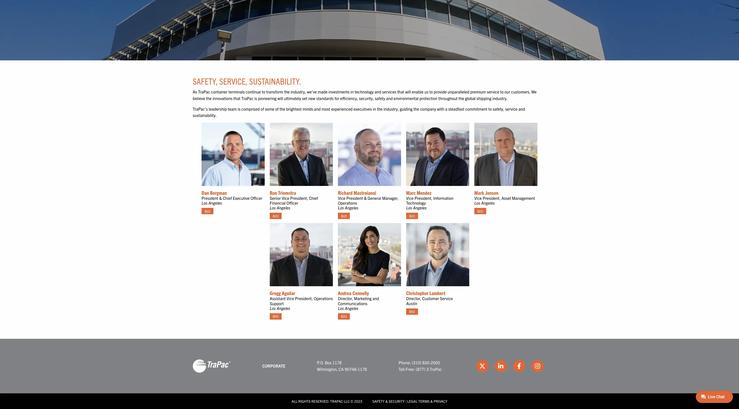 Task type: vqa. For each thing, say whether or not it's contained in the screenshot.


Task type: locate. For each thing, give the bounding box(es) containing it.
0 horizontal spatial of
[[261, 106, 264, 111]]

in
[[351, 89, 354, 94], [373, 106, 376, 111]]

1 vertical spatial that
[[233, 96, 240, 101]]

trapac's leadership team is comprised of some of the brightest minds and most experienced executives in the industry, guiding the company with a steadfast commitment to safety, service and sustainability.
[[193, 106, 525, 118]]

director,
[[338, 296, 353, 301], [406, 296, 421, 301]]

vice right assistant
[[287, 296, 294, 301]]

assistant
[[270, 296, 286, 301]]

made
[[318, 89, 328, 94]]

lambert
[[430, 290, 446, 296]]

1 horizontal spatial officer
[[287, 200, 298, 205]]

marketing
[[354, 296, 372, 301]]

in inside as trapac container terminals continue to transform the industry, we've made investments in technology and services that will enable us to provide unparalleled premium service to our customers. we believe the innovations that trapac is pioneering will ultimately set new standards for efficiency, security, safety and environmental protection throughout the global shipping industry.
[[351, 89, 354, 94]]

the up 'ultimately'
[[284, 89, 290, 94]]

in inside 'trapac's leadership team is comprised of some of the brightest minds and most experienced executives in the industry, guiding the company with a steadfast commitment to safety, service and sustainability.'
[[373, 106, 376, 111]]

of left some
[[261, 106, 264, 111]]

industry, up 'ultimately'
[[291, 89, 306, 94]]

p.o.
[[317, 360, 324, 365]]

industry, inside as trapac container terminals continue to transform the industry, we've made investments in technology and services that will enable us to provide unparalleled premium service to our customers. we believe the innovations that trapac is pioneering will ultimately set new standards for efficiency, security, safety and environmental protection throughout the global shipping industry.
[[291, 89, 306, 94]]

service
[[440, 296, 453, 301]]

asset
[[502, 196, 511, 201]]

0 horizontal spatial will
[[277, 96, 283, 101]]

bio link for mark
[[474, 208, 486, 214]]

christopher
[[406, 290, 429, 296]]

1 vertical spatial is
[[238, 106, 240, 111]]

angeles inside gregg aguilar assistant vice president, operations support los angeles
[[277, 306, 290, 311]]

0 vertical spatial is
[[254, 96, 257, 101]]

bio link down "richard"
[[338, 213, 350, 219]]

trapac down 2000
[[430, 367, 442, 372]]

that
[[397, 89, 404, 94], [233, 96, 240, 101]]

los down 'marc' on the right of page
[[406, 205, 412, 210]]

vice
[[282, 196, 289, 201], [338, 196, 346, 201], [406, 196, 414, 201], [474, 196, 482, 201], [287, 296, 294, 301]]

2023
[[354, 399, 362, 403]]

trapac up believe
[[198, 89, 210, 94]]

bio for dan
[[205, 209, 210, 213]]

director, for christopher
[[406, 296, 421, 301]]

0 horizontal spatial 1178
[[332, 360, 342, 365]]

0 vertical spatial operations
[[338, 200, 357, 205]]

vice inside "mark jensen vice president, asset management los angeles"
[[474, 196, 482, 201]]

will down 'transform'
[[277, 96, 283, 101]]

bio link down austin on the right bottom
[[406, 308, 418, 315]]

officer inside ron triemstra senior vice president, chief financial officer los angeles
[[287, 200, 298, 205]]

angeles down senior
[[277, 205, 290, 210]]

1 horizontal spatial is
[[254, 96, 257, 101]]

the right believe
[[206, 96, 212, 101]]

1 vertical spatial operations
[[314, 296, 333, 301]]

throughout
[[438, 96, 458, 101]]

operations down "richard"
[[338, 200, 357, 205]]

2 horizontal spatial trapac
[[430, 367, 442, 372]]

will up environmental on the top
[[405, 89, 411, 94]]

to
[[262, 89, 265, 94], [430, 89, 433, 94], [500, 89, 504, 94], [488, 106, 492, 111]]

1 horizontal spatial chief
[[309, 196, 318, 201]]

officer down triemstra
[[287, 200, 298, 205]]

in up the efficiency,
[[351, 89, 354, 94]]

manager,
[[382, 196, 399, 201]]

director, left marketing
[[338, 296, 353, 301]]

bio link for marc
[[406, 213, 418, 219]]

bio down "richard"
[[341, 214, 347, 218]]

1 horizontal spatial operations
[[338, 200, 357, 205]]

3-
[[426, 367, 430, 372]]

90748-
[[345, 367, 358, 372]]

bio link down dan
[[202, 208, 213, 214]]

bio for christopher
[[409, 309, 415, 314]]

privacy
[[434, 399, 448, 403]]

0 vertical spatial 1178
[[332, 360, 342, 365]]

los
[[202, 200, 208, 205], [474, 200, 480, 205], [270, 205, 276, 210], [338, 205, 344, 210], [406, 205, 412, 210], [270, 306, 276, 311], [338, 306, 344, 311]]

director, for andrea
[[338, 296, 353, 301]]

bio down austin on the right bottom
[[409, 309, 415, 314]]

1 vertical spatial trapac
[[241, 96, 253, 101]]

vice right senior
[[282, 196, 289, 201]]

bio link down financial
[[270, 213, 282, 219]]

president,
[[290, 196, 308, 201], [415, 196, 432, 201], [483, 196, 501, 201], [295, 296, 313, 301]]

is down continue at the left top
[[254, 96, 257, 101]]

service
[[487, 89, 499, 94], [505, 106, 518, 111]]

mark
[[474, 189, 484, 196]]

1 horizontal spatial trapac
[[241, 96, 253, 101]]

service right safety, at the right top of the page
[[505, 106, 518, 111]]

angeles inside the richard mastroianni vice president & general manager, operations los angeles
[[345, 205, 359, 210]]

bio link down the mark
[[474, 208, 486, 214]]

0 vertical spatial industry,
[[291, 89, 306, 94]]

bio
[[205, 209, 210, 213], [477, 209, 483, 213], [273, 214, 279, 218], [341, 214, 347, 218], [409, 214, 415, 218], [409, 309, 415, 314], [273, 314, 279, 319], [341, 314, 347, 319]]

los down "richard"
[[338, 205, 344, 210]]

president inside the richard mastroianni vice president & general manager, operations los angeles
[[346, 196, 363, 201]]

angeles down bergman
[[209, 200, 222, 205]]

bio link for gregg
[[270, 313, 282, 320]]

and inside andrea connolly director, marketing and communications los angeles
[[373, 296, 379, 301]]

1 vertical spatial industry,
[[384, 106, 399, 111]]

2 of from the left
[[275, 106, 279, 111]]

vice for marc mendez
[[406, 196, 414, 201]]

1178 up ca
[[332, 360, 342, 365]]

0 horizontal spatial chief
[[223, 196, 232, 201]]

president, inside marc mendez vice president, information technology los angeles
[[415, 196, 432, 201]]

enable
[[412, 89, 424, 94]]

to inside 'trapac's leadership team is comprised of some of the brightest minds and most experienced executives in the industry, guiding the company with a steadfast commitment to safety, service and sustainability.'
[[488, 106, 492, 111]]

2 president from the left
[[346, 196, 363, 201]]

los down dan
[[202, 200, 208, 205]]

general
[[368, 196, 381, 201]]

angeles down mendez
[[413, 205, 427, 210]]

los down the mark
[[474, 200, 480, 205]]

bio link down technology
[[406, 213, 418, 219]]

bio down support
[[273, 314, 279, 319]]

is right team
[[238, 106, 240, 111]]

sustainability.
[[193, 113, 217, 118]]

director, inside andrea connolly director, marketing and communications los angeles
[[338, 296, 353, 301]]

of right some
[[275, 106, 279, 111]]

operations left andrea
[[314, 296, 333, 301]]

to left safety, at the right top of the page
[[488, 106, 492, 111]]

officer right executive
[[251, 196, 262, 201]]

president
[[202, 196, 218, 201], [346, 196, 363, 201]]

1 horizontal spatial will
[[405, 89, 411, 94]]

and down the services
[[386, 96, 393, 101]]

that up environmental on the top
[[397, 89, 404, 94]]

footer
[[0, 339, 739, 409]]

0 horizontal spatial operations
[[314, 296, 333, 301]]

officer inside 'dan bergman president & chief executive officer los angeles'
[[251, 196, 262, 201]]

los down senior
[[270, 205, 276, 210]]

safety & security | legal terms & privacy
[[372, 399, 448, 403]]

& right dan
[[219, 196, 222, 201]]

a
[[445, 106, 447, 111]]

1 horizontal spatial of
[[275, 106, 279, 111]]

los down andrea
[[338, 306, 344, 311]]

1 vertical spatial 1178
[[358, 367, 367, 372]]

pioneering
[[258, 96, 277, 101]]

vice left jensen
[[474, 196, 482, 201]]

angeles down "richard"
[[345, 205, 359, 210]]

bio link down support
[[270, 313, 282, 320]]

rights
[[298, 399, 311, 403]]

los inside andrea connolly director, marketing and communications los angeles
[[338, 306, 344, 311]]

the right guiding
[[414, 106, 419, 111]]

trapac down continue at the left top
[[241, 96, 253, 101]]

bio down financial
[[273, 214, 279, 218]]

bio link down communications
[[338, 313, 350, 320]]

ron
[[270, 189, 277, 196]]

1 vertical spatial will
[[277, 96, 283, 101]]

1 horizontal spatial president
[[346, 196, 363, 201]]

richard mastroianni vice president & general manager, operations los angeles
[[338, 189, 399, 210]]

vice inside marc mendez vice president, information technology los angeles
[[406, 196, 414, 201]]

0 horizontal spatial officer
[[251, 196, 262, 201]]

industry, left guiding
[[384, 106, 399, 111]]

1 horizontal spatial service
[[505, 106, 518, 111]]

0 horizontal spatial service
[[487, 89, 499, 94]]

triemstra
[[278, 189, 296, 196]]

1178 right ca
[[358, 367, 367, 372]]

brightest
[[286, 106, 302, 111]]

industry, inside 'trapac's leadership team is comprised of some of the brightest minds and most experienced executives in the industry, guiding the company with a steadfast commitment to safety, service and sustainability.'
[[384, 106, 399, 111]]

los down assistant
[[270, 306, 276, 311]]

executive
[[233, 196, 250, 201]]

phone:
[[399, 360, 411, 365]]

0 vertical spatial service
[[487, 89, 499, 94]]

& right terms
[[431, 399, 433, 403]]

safety, service, sustainability. main content
[[188, 76, 552, 324]]

los inside gregg aguilar assistant vice president, operations support los angeles
[[270, 306, 276, 311]]

officer
[[251, 196, 262, 201], [287, 200, 298, 205]]

of
[[261, 106, 264, 111], [275, 106, 279, 111]]

bio down communications
[[341, 314, 347, 319]]

1 horizontal spatial in
[[373, 106, 376, 111]]

1 director, from the left
[[338, 296, 353, 301]]

security,
[[359, 96, 374, 101]]

bio down dan
[[205, 209, 210, 213]]

bio for mark
[[477, 209, 483, 213]]

1 vertical spatial in
[[373, 106, 376, 111]]

the left brightest
[[280, 106, 285, 111]]

jensen
[[485, 189, 499, 196]]

safety & security link
[[372, 399, 405, 403]]

in right executives
[[373, 106, 376, 111]]

guiding
[[400, 106, 413, 111]]

president inside 'dan bergman president & chief executive officer los angeles'
[[202, 196, 218, 201]]

service inside 'trapac's leadership team is comprised of some of the brightest minds and most experienced executives in the industry, guiding the company with a steadfast commitment to safety, service and sustainability.'
[[505, 106, 518, 111]]

los inside "mark jensen vice president, asset management los angeles"
[[474, 200, 480, 205]]

angeles down assistant
[[277, 306, 290, 311]]

to left our
[[500, 89, 504, 94]]

vice for richard mastroianni
[[338, 196, 346, 201]]

gregg
[[270, 290, 281, 296]]

& right the safety
[[386, 399, 388, 403]]

1 vertical spatial service
[[505, 106, 518, 111]]

0 horizontal spatial president
[[202, 196, 218, 201]]

0 horizontal spatial is
[[238, 106, 240, 111]]

0 vertical spatial will
[[405, 89, 411, 94]]

1 chief from the left
[[223, 196, 232, 201]]

bio link for christopher
[[406, 308, 418, 315]]

operations
[[338, 200, 357, 205], [314, 296, 333, 301]]

1 horizontal spatial that
[[397, 89, 404, 94]]

0 horizontal spatial director,
[[338, 296, 353, 301]]

1 horizontal spatial industry,
[[384, 106, 399, 111]]

mastroianni
[[354, 189, 376, 196]]

0 horizontal spatial in
[[351, 89, 354, 94]]

angeles inside marc mendez vice president, information technology los angeles
[[413, 205, 427, 210]]

connolly
[[353, 290, 369, 296]]

0 vertical spatial in
[[351, 89, 354, 94]]

toll-
[[399, 367, 406, 372]]

communications
[[338, 301, 367, 306]]

0 horizontal spatial industry,
[[291, 89, 306, 94]]

830-
[[422, 360, 431, 365]]

bio link for dan
[[202, 208, 213, 214]]

& left general
[[364, 196, 367, 201]]

angeles down jensen
[[481, 200, 495, 205]]

and right marketing
[[373, 296, 379, 301]]

comprised
[[241, 106, 260, 111]]

vice left mendez
[[406, 196, 414, 201]]

2 chief from the left
[[309, 196, 318, 201]]

service up industry.
[[487, 89, 499, 94]]

2 director, from the left
[[406, 296, 421, 301]]

bio down technology
[[409, 214, 415, 218]]

bio down the mark
[[477, 209, 483, 213]]

company
[[420, 106, 436, 111]]

that down terminals
[[233, 96, 240, 101]]

industry,
[[291, 89, 306, 94], [384, 106, 399, 111]]

bio for gregg
[[273, 314, 279, 319]]

0 horizontal spatial that
[[233, 96, 240, 101]]

vice inside the richard mastroianni vice president & general manager, operations los angeles
[[338, 196, 346, 201]]

vice left mastroianni
[[338, 196, 346, 201]]

executives
[[354, 106, 372, 111]]

director, left customer
[[406, 296, 421, 301]]

richard
[[338, 189, 353, 196]]

the
[[284, 89, 290, 94], [206, 96, 212, 101], [459, 96, 464, 101], [280, 106, 285, 111], [377, 106, 383, 111], [414, 106, 419, 111]]

security
[[389, 399, 405, 403]]

for
[[335, 96, 339, 101]]

angeles down marketing
[[345, 306, 359, 311]]

marc
[[406, 189, 416, 196]]

1 horizontal spatial director,
[[406, 296, 421, 301]]

0 horizontal spatial trapac
[[198, 89, 210, 94]]

1 president from the left
[[202, 196, 218, 201]]

0 vertical spatial trapac
[[198, 89, 210, 94]]

1 of from the left
[[261, 106, 264, 111]]

1 horizontal spatial 1178
[[358, 367, 367, 372]]

(310)
[[412, 360, 422, 365]]

director, inside christopher lambert director, customer service austin
[[406, 296, 421, 301]]

the down unparalleled
[[459, 96, 464, 101]]

1178
[[332, 360, 342, 365], [358, 367, 367, 372]]

operations inside gregg aguilar assistant vice president, operations support los angeles
[[314, 296, 333, 301]]

2 vertical spatial trapac
[[430, 367, 442, 372]]



Task type: describe. For each thing, give the bounding box(es) containing it.
as
[[193, 89, 197, 94]]

we've
[[307, 89, 317, 94]]

vice for mark jensen
[[474, 196, 482, 201]]

angeles inside ron triemstra senior vice president, chief financial officer los angeles
[[277, 205, 290, 210]]

& inside 'dan bergman president & chief executive officer los angeles'
[[219, 196, 222, 201]]

we
[[531, 89, 537, 94]]

minds
[[303, 106, 313, 111]]

all
[[292, 399, 298, 403]]

and left most
[[314, 106, 321, 111]]

financial
[[270, 200, 286, 205]]

ron triemstra senior vice president, chief financial officer los angeles
[[270, 189, 318, 210]]

investments
[[329, 89, 350, 94]]

all rights reserved. trapac llc © 2023
[[292, 399, 362, 403]]

bio for marc
[[409, 214, 415, 218]]

& inside the richard mastroianni vice president & general manager, operations los angeles
[[364, 196, 367, 201]]

angeles inside andrea connolly director, marketing and communications los angeles
[[345, 306, 359, 311]]

president, inside "mark jensen vice president, asset management los angeles"
[[483, 196, 501, 201]]

bio link for andrea
[[338, 313, 350, 320]]

bio for andrea
[[341, 314, 347, 319]]

believe
[[193, 96, 205, 101]]

aguilar
[[282, 290, 295, 296]]

ultimately
[[284, 96, 301, 101]]

services
[[382, 89, 396, 94]]

box
[[325, 360, 332, 365]]

the down the safety
[[377, 106, 383, 111]]

los inside ron triemstra senior vice president, chief financial officer los angeles
[[270, 205, 276, 210]]

llc
[[344, 399, 350, 403]]

management
[[512, 196, 535, 201]]

p.o. box 1178 wilmington, ca 90748-1178
[[317, 360, 367, 372]]

transform
[[266, 89, 283, 94]]

bio for richard
[[341, 214, 347, 218]]

premium
[[470, 89, 486, 94]]

vice inside ron triemstra senior vice president, chief financial officer los angeles
[[282, 196, 289, 201]]

0 vertical spatial that
[[397, 89, 404, 94]]

safety, service, sustainability.
[[193, 76, 301, 86]]

los inside marc mendez vice president, information technology los angeles
[[406, 205, 412, 210]]

standards
[[316, 96, 334, 101]]

phone: (310) 830-2000 toll-free: (877) 3-trapac
[[399, 360, 442, 372]]

is inside as trapac container terminals continue to transform the industry, we've made investments in technology and services that will enable us to provide unparalleled premium service to our customers. we believe the innovations that trapac is pioneering will ultimately set new standards for efficiency, security, safety and environmental protection throughout the global shipping industry.
[[254, 96, 257, 101]]

marc mendez vice president, information technology los angeles
[[406, 189, 454, 210]]

to right the us
[[430, 89, 433, 94]]

steadfast
[[448, 106, 464, 111]]

senior
[[270, 196, 281, 201]]

vice inside gregg aguilar assistant vice president, operations support los angeles
[[287, 296, 294, 301]]

mark jensen vice president, asset management los angeles
[[474, 189, 535, 205]]

sustainability.
[[249, 76, 301, 86]]

innovations
[[213, 96, 233, 101]]

chief inside ron triemstra senior vice president, chief financial officer los angeles
[[309, 196, 318, 201]]

industry.
[[492, 96, 508, 101]]

is inside 'trapac's leadership team is comprised of some of the brightest minds and most experienced executives in the industry, guiding the company with a steadfast commitment to safety, service and sustainability.'
[[238, 106, 240, 111]]

continue
[[246, 89, 261, 94]]

safety
[[372, 399, 385, 403]]

global
[[465, 96, 476, 101]]

angeles inside 'dan bergman president & chief executive officer los angeles'
[[209, 200, 222, 205]]

efficiency,
[[340, 96, 358, 101]]

dan bergman president & chief executive officer los angeles
[[202, 189, 262, 205]]

support
[[270, 301, 284, 306]]

footer containing p.o. box 1178
[[0, 339, 739, 409]]

bio for ron
[[273, 214, 279, 218]]

bio link for richard
[[338, 213, 350, 219]]

legal
[[407, 399, 418, 403]]

safety
[[375, 96, 385, 101]]

our
[[505, 89, 510, 94]]

©
[[351, 399, 353, 403]]

ca
[[339, 367, 344, 372]]

free:
[[406, 367, 415, 372]]

trapac inside phone: (310) 830-2000 toll-free: (877) 3-trapac
[[430, 367, 442, 372]]

unparalleled
[[448, 89, 469, 94]]

provide
[[434, 89, 447, 94]]

christopher lambert director, customer service austin
[[406, 290, 453, 306]]

technology
[[406, 200, 426, 205]]

shipping
[[477, 96, 491, 101]]

commitment
[[465, 106, 488, 111]]

safety,
[[193, 76, 218, 86]]

los inside 'dan bergman president & chief executive officer los angeles'
[[202, 200, 208, 205]]

protection
[[420, 96, 438, 101]]

customers.
[[511, 89, 530, 94]]

and down customers.
[[519, 106, 525, 111]]

terminals
[[229, 89, 245, 94]]

bio link for ron
[[270, 213, 282, 219]]

with
[[437, 106, 444, 111]]

some
[[265, 106, 274, 111]]

(877)
[[416, 367, 425, 372]]

trapac
[[330, 399, 343, 403]]

reserved.
[[311, 399, 329, 403]]

operations inside the richard mastroianni vice president & general manager, operations los angeles
[[338, 200, 357, 205]]

leadership
[[209, 106, 227, 111]]

2000
[[431, 360, 440, 365]]

|
[[406, 399, 407, 403]]

information
[[433, 196, 454, 201]]

technology
[[355, 89, 374, 94]]

dan
[[202, 189, 209, 196]]

as trapac container terminals continue to transform the industry, we've made investments in technology and services that will enable us to provide unparalleled premium service to our customers. we believe the innovations that trapac is pioneering will ultimately set new standards for efficiency, security, safety and environmental protection throughout the global shipping industry.
[[193, 89, 537, 101]]

service inside as trapac container terminals continue to transform the industry, we've made investments in technology and services that will enable us to provide unparalleled premium service to our customers. we believe the innovations that trapac is pioneering will ultimately set new standards for efficiency, security, safety and environmental protection throughout the global shipping industry.
[[487, 89, 499, 94]]

corporate
[[262, 363, 285, 368]]

andrea
[[338, 290, 352, 296]]

environmental
[[394, 96, 419, 101]]

andrea connolly director, marketing and communications los angeles
[[338, 290, 379, 311]]

trapac's
[[193, 106, 208, 111]]

president, inside gregg aguilar assistant vice president, operations support los angeles
[[295, 296, 313, 301]]

corporate image
[[193, 359, 231, 373]]

legal terms & privacy link
[[407, 399, 448, 403]]

austin
[[406, 301, 417, 306]]

gregg aguilar assistant vice president, operations support los angeles
[[270, 290, 333, 311]]

president, inside ron triemstra senior vice president, chief financial officer los angeles
[[290, 196, 308, 201]]

angeles inside "mark jensen vice president, asset management los angeles"
[[481, 200, 495, 205]]

customer
[[422, 296, 439, 301]]

most
[[322, 106, 330, 111]]

los inside the richard mastroianni vice president & general manager, operations los angeles
[[338, 205, 344, 210]]

and up the safety
[[375, 89, 381, 94]]

chief inside 'dan bergman president & chief executive officer los angeles'
[[223, 196, 232, 201]]

us
[[425, 89, 429, 94]]

to up pioneering
[[262, 89, 265, 94]]



